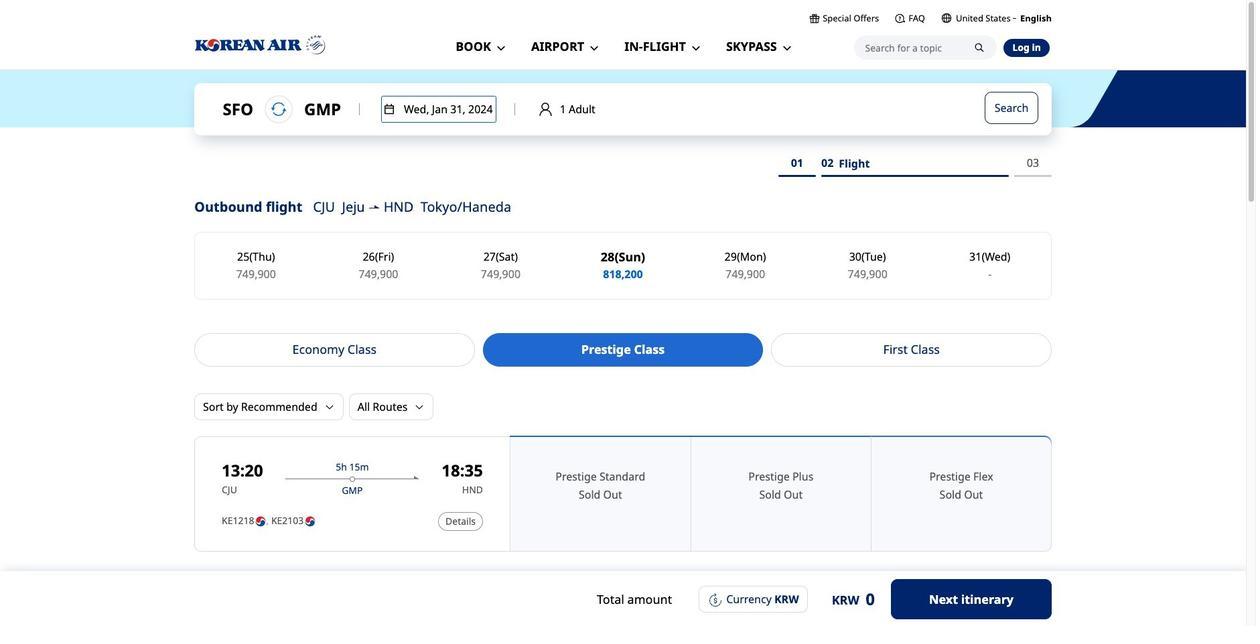 Task type: vqa. For each thing, say whether or not it's contained in the screenshot.
THE "15:45 DEPARTURE, 21:35 ARRIVAL,5H 50M REQUIRED, GMP STOPOVERS" option group
yes



Task type: locate. For each thing, give the bounding box(es) containing it.
main content
[[0, 70, 1247, 626]]

tab list
[[194, 333, 1052, 367]]

15:45 departure, 21:35 arrival,5h 50m required, gmp stopovers option group
[[511, 579, 1052, 626]]

13:20 departure, 18:35 arrival,5h 15m required, gmp stopovers option group
[[511, 436, 1052, 552]]

tab panel
[[194, 394, 1052, 626]]



